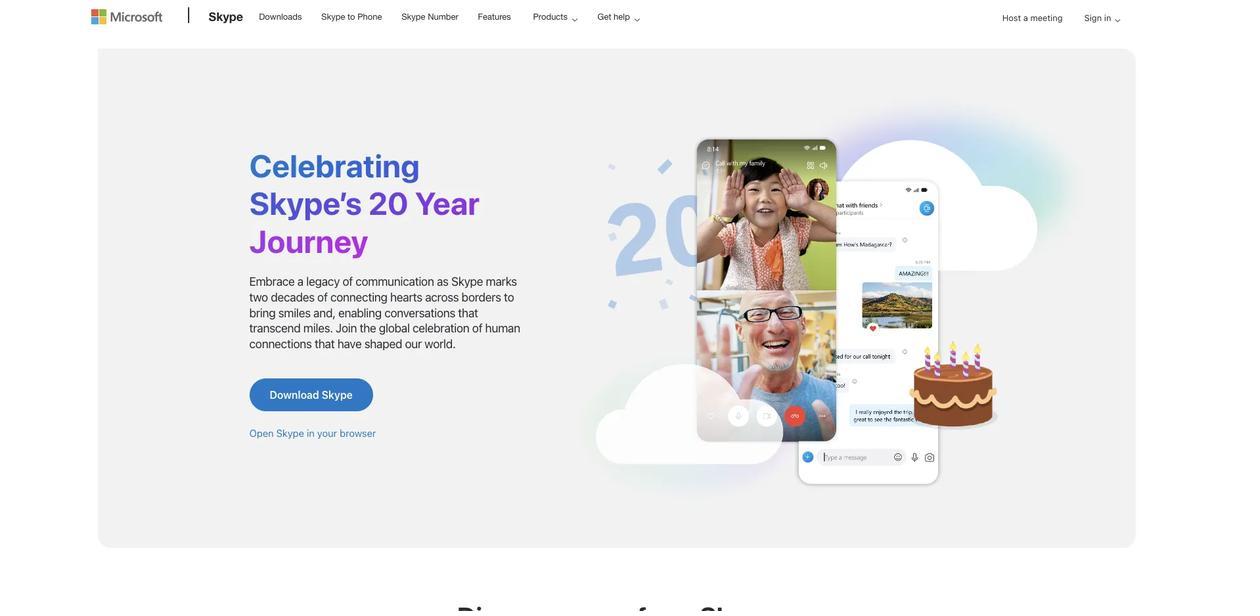 Task type: describe. For each thing, give the bounding box(es) containing it.
have
[[338, 338, 362, 351]]

in inside menu bar
[[1105, 12, 1112, 23]]

world.
[[425, 338, 456, 351]]

marks
[[486, 274, 517, 288]]

communication
[[356, 274, 434, 288]]

sign in
[[1085, 12, 1112, 23]]

sign
[[1085, 12, 1102, 23]]

as
[[437, 274, 449, 288]]

0 vertical spatial of
[[343, 274, 353, 288]]

skype left "number"
[[402, 12, 426, 22]]

download skype
[[270, 389, 353, 401]]

a for host
[[1024, 12, 1029, 23]]

arrow down image
[[1111, 12, 1126, 28]]

skype inside 'link'
[[322, 389, 353, 401]]

the
[[360, 322, 376, 336]]

borders
[[462, 290, 501, 304]]

celebrating skype's 20 year journey
[[249, 147, 480, 260]]

browser
[[340, 428, 376, 439]]

open
[[249, 428, 274, 439]]

connections
[[249, 338, 312, 351]]

sign in link
[[1074, 1, 1126, 35]]

and,
[[314, 306, 336, 320]]

two
[[249, 290, 268, 304]]

connecting
[[331, 290, 388, 304]]

to inside embrace a legacy of communication as skype marks two decades of connecting hearts across borders to bring smiles and, enabling conversations that transcend miles. join the global celebration of human connections that have shaped our world.
[[504, 290, 514, 304]]

skype link
[[202, 1, 250, 36]]

skype to phone
[[321, 12, 382, 22]]

celebrating skype's 20 year journey main content
[[0, 42, 1234, 611]]

downloads
[[259, 12, 302, 22]]

host a meeting
[[1003, 12, 1063, 23]]

global
[[379, 322, 410, 336]]

a for embrace
[[298, 274, 304, 288]]

skype to phone link
[[316, 1, 388, 32]]

smiles
[[278, 306, 311, 320]]

phone
[[358, 12, 382, 22]]

shaped
[[365, 338, 402, 351]]

embrace a legacy of communication as skype marks two decades of connecting hearts across borders to bring smiles and, enabling conversations that transcend miles. join the global celebration of human connections that have shaped our world.
[[249, 274, 521, 351]]

get help
[[598, 12, 630, 22]]

features
[[478, 12, 511, 22]]

0 vertical spatial that
[[458, 306, 478, 320]]

open skype in your browser
[[249, 428, 376, 439]]

skype left downloads link
[[209, 9, 243, 24]]

celebrating
[[249, 147, 420, 184]]

embrace
[[249, 274, 295, 288]]

2 vertical spatial of
[[472, 322, 483, 336]]

great video calling with skype image
[[565, 88, 1097, 508]]

20
[[369, 185, 409, 222]]

0 horizontal spatial of
[[318, 290, 328, 304]]

enabling
[[338, 306, 382, 320]]



Task type: locate. For each thing, give the bounding box(es) containing it.
that
[[458, 306, 478, 320], [315, 338, 335, 351]]

in
[[1105, 12, 1112, 23], [307, 428, 315, 439]]

join
[[336, 322, 357, 336]]

skype up the "borders"
[[452, 274, 483, 288]]

menu bar containing host a meeting
[[91, 1, 1143, 69]]

celebration
[[413, 322, 470, 336]]

skype right open
[[276, 428, 304, 439]]

of up connecting
[[343, 274, 353, 288]]

1 horizontal spatial of
[[343, 274, 353, 288]]

our
[[405, 338, 422, 351]]

a right the host
[[1024, 12, 1029, 23]]

microsoft image
[[91, 9, 162, 24]]

download skype link
[[249, 379, 373, 412]]

hearts
[[390, 290, 423, 304]]

1 vertical spatial of
[[318, 290, 328, 304]]

skype number
[[402, 12, 459, 22]]

get
[[598, 12, 612, 22]]

a up decades
[[298, 274, 304, 288]]

downloads link
[[253, 1, 308, 32]]

decades
[[271, 290, 315, 304]]

open skype in your browser link
[[249, 428, 376, 439]]

to left phone
[[348, 12, 355, 22]]

a
[[1024, 12, 1029, 23], [298, 274, 304, 288]]

products
[[533, 12, 568, 22]]

a inside embrace a legacy of communication as skype marks two decades of connecting hearts across borders to bring smiles and, enabling conversations that transcend miles. join the global celebration of human connections that have shaped our world.
[[298, 274, 304, 288]]

1 horizontal spatial a
[[1024, 12, 1029, 23]]

of
[[343, 274, 353, 288], [318, 290, 328, 304], [472, 322, 483, 336]]

skype
[[209, 9, 243, 24], [321, 12, 345, 22], [402, 12, 426, 22], [452, 274, 483, 288], [322, 389, 353, 401], [276, 428, 304, 439]]

1 horizontal spatial that
[[458, 306, 478, 320]]

skype number link
[[396, 1, 465, 32]]

skype's
[[249, 185, 362, 222]]

skype left phone
[[321, 12, 345, 22]]

download
[[270, 389, 319, 401]]

0 vertical spatial to
[[348, 12, 355, 22]]

skype inside embrace a legacy of communication as skype marks two decades of connecting hearts across borders to bring smiles and, enabling conversations that transcend miles. join the global celebration of human connections that have shaped our world.
[[452, 274, 483, 288]]

legacy
[[306, 274, 340, 288]]

get help button
[[587, 1, 651, 33]]

1 horizontal spatial in
[[1105, 12, 1112, 23]]

features link
[[472, 1, 517, 32]]

transcend
[[249, 322, 301, 336]]

skype up your
[[322, 389, 353, 401]]

0 horizontal spatial to
[[348, 12, 355, 22]]

your
[[317, 428, 337, 439]]

to down marks
[[504, 290, 514, 304]]

meeting
[[1031, 12, 1063, 23]]

1 vertical spatial a
[[298, 274, 304, 288]]

that down miles.
[[315, 338, 335, 351]]

0 vertical spatial in
[[1105, 12, 1112, 23]]

2 horizontal spatial of
[[472, 322, 483, 336]]

of down legacy
[[318, 290, 328, 304]]

number
[[428, 12, 459, 22]]

journey
[[249, 223, 368, 260]]

across
[[425, 290, 459, 304]]

host
[[1003, 12, 1022, 23]]

1 vertical spatial to
[[504, 290, 514, 304]]

1 vertical spatial in
[[307, 428, 315, 439]]

of left human
[[472, 322, 483, 336]]

0 vertical spatial a
[[1024, 12, 1029, 23]]

1 horizontal spatial to
[[504, 290, 514, 304]]

conversations
[[385, 306, 456, 320]]

help
[[614, 12, 630, 22]]

human
[[485, 322, 521, 336]]

year
[[415, 185, 480, 222]]

1 vertical spatial that
[[315, 338, 335, 351]]

0 horizontal spatial that
[[315, 338, 335, 351]]

that down the "borders"
[[458, 306, 478, 320]]

products button
[[522, 1, 588, 33]]

bring
[[249, 306, 276, 320]]

in right sign
[[1105, 12, 1112, 23]]

in inside main content
[[307, 428, 315, 439]]

in left your
[[307, 428, 315, 439]]

0 horizontal spatial in
[[307, 428, 315, 439]]

to
[[348, 12, 355, 22], [504, 290, 514, 304]]

miles.
[[304, 322, 333, 336]]

0 horizontal spatial a
[[298, 274, 304, 288]]

host a meeting link
[[992, 1, 1074, 35]]

menu bar
[[91, 1, 1143, 69]]



Task type: vqa. For each thing, say whether or not it's contained in the screenshot.
Use
no



